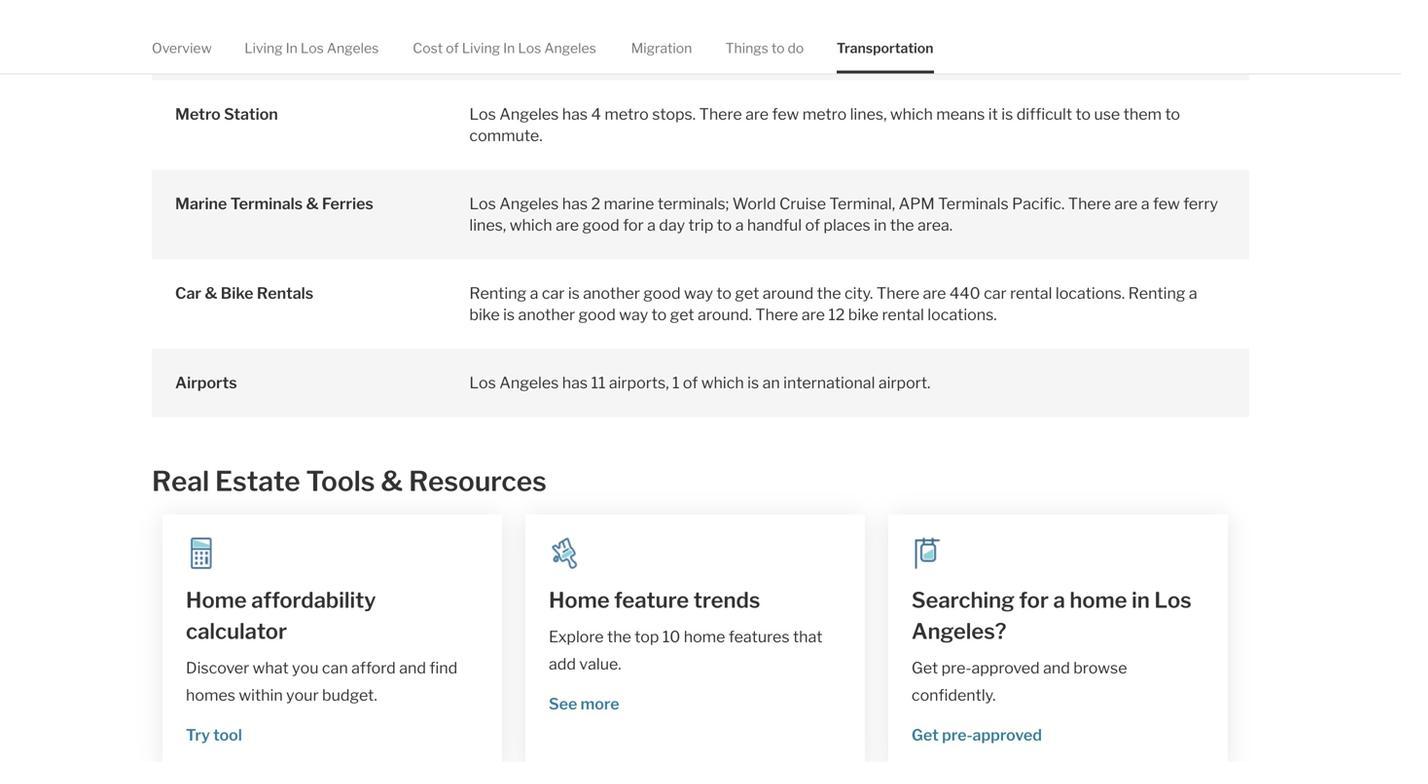 Task type: describe. For each thing, give the bounding box(es) containing it.
terminals;
[[658, 194, 729, 213]]

international
[[784, 373, 875, 392]]

overview link
[[152, 23, 212, 73]]

los inside los angeles has 2 tram stops. there are few tram lines, which means it is difficult to use them to commute.
[[470, 15, 496, 34]]

pre- for get pre-approved
[[942, 726, 973, 745]]

angeles for los angeles has 2 tram stops. there are few tram lines, which means it is difficult to use them to commute.
[[500, 15, 559, 34]]

overview
[[152, 40, 212, 56]]

explore the top 10 home features that add value.
[[549, 628, 823, 674]]

home for home affordability calculator
[[186, 587, 247, 613]]

day
[[659, 216, 685, 235]]

cost
[[413, 40, 443, 56]]

difficult for los angeles has 2 tram stops. there are few tram lines, which means it is difficult to use them to commute.
[[997, 15, 1053, 34]]

has for airports,
[[562, 373, 588, 392]]

440
[[950, 284, 981, 303]]

approved for get pre-approved
[[973, 726, 1042, 745]]

2 vertical spatial good
[[579, 305, 616, 324]]

searching
[[912, 587, 1015, 613]]

pacific.
[[1012, 194, 1065, 213]]

renting a car is another good way to get around the city. there are 440 car rental locations. renting a bike is another good way to get around. there are 12 bike rental locations.
[[470, 284, 1198, 324]]

handful
[[747, 216, 802, 235]]

around
[[763, 284, 814, 303]]

marine
[[175, 194, 227, 213]]

car & bike rentals
[[175, 284, 314, 303]]

that
[[793, 628, 823, 646]]

few inside 'los angeles has 2 marine terminals; world cruise terminal, apm terminals pacific. there are a few ferry lines, which are good for a day trip to a handful of places in the area.'
[[1153, 194, 1181, 213]]

which inside 'los angeles has 2 marine terminals; world cruise terminal, apm terminals pacific. there are a few ferry lines, which are good for a day trip to a handful of places in the area.'
[[510, 216, 553, 235]]

2 for marine
[[591, 194, 601, 213]]

terminal,
[[830, 194, 896, 213]]

0 horizontal spatial way
[[619, 305, 649, 324]]

add
[[549, 655, 576, 674]]

try
[[186, 726, 210, 745]]

features
[[729, 628, 790, 646]]

resources
[[409, 465, 547, 498]]

los angeles has 11 airports, 1 of which is an international airport.
[[470, 373, 931, 392]]

angeles inside living in los angeles link
[[327, 40, 379, 56]]

has for metro
[[562, 105, 588, 124]]

things to do link
[[726, 23, 804, 73]]

metro
[[175, 105, 221, 124]]

pre- for get pre-approved and browse confidently.
[[942, 659, 972, 678]]

1 vertical spatial &
[[205, 284, 218, 303]]

are inside los angeles has 2 tram stops. there are few tram lines, which means it is difficult to use them to commute.
[[735, 15, 759, 34]]

which inside los angeles has 2 tram stops. there are few tram lines, which means it is difficult to use them to commute.
[[871, 15, 913, 34]]

los inside 'los angeles has 2 marine terminals; world cruise terminal, apm terminals pacific. there are a few ferry lines, which are good for a day trip to a handful of places in the area.'
[[470, 194, 496, 213]]

try tool
[[186, 726, 242, 745]]

city.
[[845, 284, 874, 303]]

do
[[788, 40, 804, 56]]

1 terminals from the left
[[230, 194, 303, 213]]

2 car from the left
[[984, 284, 1007, 303]]

places
[[824, 216, 871, 235]]

there inside los angeles has 2 tram stops. there are few tram lines, which means it is difficult to use them to commute.
[[689, 15, 732, 34]]

1
[[673, 373, 680, 392]]

discover what you can afford and find homes within your budget.
[[186, 659, 458, 705]]

which inside los angeles has 4 metro stops. there are few metro lines, which means it is difficult to use them to commute.
[[891, 105, 933, 124]]

get for get pre-approved
[[912, 726, 939, 745]]

an
[[763, 373, 780, 392]]

there right 'city.'
[[877, 284, 920, 303]]

tools
[[306, 465, 375, 498]]

lines, inside 'los angeles has 2 marine terminals; world cruise terminal, apm terminals pacific. there are a few ferry lines, which are good for a day trip to a handful of places in the area.'
[[470, 216, 506, 235]]

of inside 'los angeles has 2 marine terminals; world cruise terminal, apm terminals pacific. there are a few ferry lines, which are good for a day trip to a handful of places in the area.'
[[806, 216, 821, 235]]

estate
[[215, 465, 300, 498]]

trip
[[689, 216, 714, 235]]

1 living from the left
[[245, 40, 283, 56]]

there inside los angeles has 4 metro stops. there are few metro lines, which means it is difficult to use them to commute.
[[699, 105, 742, 124]]

transportation
[[837, 40, 934, 56]]

stops. for metro
[[652, 105, 696, 124]]

in inside 'los angeles has 2 marine terminals; world cruise terminal, apm terminals pacific. there are a few ferry lines, which are good for a day trip to a handful of places in the area.'
[[874, 216, 887, 235]]

real
[[152, 465, 209, 498]]

los angeles has 4 metro stops. there are few metro lines, which means it is difficult to use them to commute.
[[470, 105, 1181, 145]]

2 living from the left
[[462, 40, 500, 56]]

2 in from the left
[[503, 40, 515, 56]]

more
[[581, 695, 620, 714]]

los inside los angeles has 4 metro stops. there are few metro lines, which means it is difficult to use them to commute.
[[470, 105, 496, 124]]

angeles for los angeles has 2 marine terminals; world cruise terminal, apm terminals pacific. there are a few ferry lines, which are good for a day trip to a handful of places in the area.
[[500, 194, 559, 213]]

airport.
[[879, 373, 931, 392]]

home feature trends
[[549, 587, 761, 613]]

explore
[[549, 628, 604, 646]]

tool
[[213, 726, 242, 745]]

real estate tools & resources
[[152, 465, 547, 498]]

searching for a home in los angeles? link
[[912, 585, 1205, 647]]

ferries
[[322, 194, 374, 213]]

1 car from the left
[[542, 284, 565, 303]]

2 metro from the left
[[803, 105, 847, 124]]

get pre-approved and browse confidently.
[[912, 659, 1128, 705]]

cost of living in los angeles
[[413, 40, 596, 56]]

feature
[[614, 587, 689, 613]]

means for metro
[[937, 105, 985, 124]]

see more
[[549, 695, 620, 714]]

afford
[[352, 659, 396, 678]]

car
[[175, 284, 202, 303]]

use for los angeles has 4 metro stops. there are few metro lines, which means it is difficult to use them to commute.
[[1095, 105, 1121, 124]]

searching for a home in los angeles?
[[912, 587, 1192, 645]]

0 vertical spatial locations.
[[1056, 284, 1125, 303]]

affordability
[[251, 587, 376, 613]]

is inside los angeles has 4 metro stops. there are few metro lines, which means it is difficult to use them to commute.
[[1002, 105, 1014, 124]]

1 vertical spatial rental
[[882, 305, 925, 324]]

commute. for los angeles has 2 tram stops. there are few tram lines, which means it is difficult to use them to commute.
[[470, 37, 543, 56]]

1 vertical spatial get
[[670, 305, 695, 324]]

things to do
[[726, 40, 804, 56]]

airports,
[[609, 373, 669, 392]]

it for metro
[[989, 105, 999, 124]]

angeles?
[[912, 618, 1007, 645]]

confidently.
[[912, 686, 996, 705]]

transportation link
[[837, 23, 934, 73]]

2 renting from the left
[[1129, 284, 1186, 303]]

world
[[733, 194, 776, 213]]

11
[[591, 373, 606, 392]]

to inside 'los angeles has 2 marine terminals; world cruise terminal, apm terminals pacific. there are a few ferry lines, which are good for a day trip to a handful of places in the area.'
[[717, 216, 732, 235]]

home feature trends link
[[549, 585, 842, 616]]

angeles inside cost of living in los angeles link
[[544, 40, 596, 56]]

1 in from the left
[[286, 40, 298, 56]]

bike
[[221, 284, 254, 303]]

10
[[663, 628, 681, 646]]

home affordability calculator
[[186, 587, 376, 645]]

1 vertical spatial another
[[518, 305, 575, 324]]

migration link
[[631, 23, 692, 73]]

good inside 'los angeles has 2 marine terminals; world cruise terminal, apm terminals pacific. there are a few ferry lines, which are good for a day trip to a handful of places in the area.'
[[583, 216, 620, 235]]

there inside 'los angeles has 2 marine terminals; world cruise terminal, apm terminals pacific. there are a few ferry lines, which are good for a day trip to a handful of places in the area.'
[[1069, 194, 1112, 213]]

browse
[[1074, 659, 1128, 678]]

home inside 'searching for a home in los angeles?'
[[1070, 587, 1128, 613]]

home affordability calculator link
[[186, 585, 479, 647]]

discover
[[186, 659, 249, 678]]

apm
[[899, 194, 935, 213]]



Task type: vqa. For each thing, say whether or not it's contained in the screenshot.
'from'
no



Task type: locate. For each thing, give the bounding box(es) containing it.
1 commute. from the top
[[470, 37, 543, 56]]

get
[[735, 284, 760, 303], [670, 305, 695, 324]]

1 bike from the left
[[470, 305, 500, 324]]

1 vertical spatial pre-
[[942, 726, 973, 745]]

them
[[1104, 15, 1142, 34], [1124, 105, 1162, 124]]

metro down do
[[803, 105, 847, 124]]

0 horizontal spatial it
[[969, 15, 979, 34]]

commute. right cost
[[470, 37, 543, 56]]

& right car
[[205, 284, 218, 303]]

difficult inside los angeles has 4 metro stops. there are few metro lines, which means it is difficult to use them to commute.
[[1017, 105, 1073, 124]]

airports
[[175, 373, 237, 392]]

1 horizontal spatial &
[[306, 194, 319, 213]]

for right searching
[[1020, 587, 1049, 613]]

stops. inside los angeles has 4 metro stops. there are few metro lines, which means it is difficult to use them to commute.
[[652, 105, 696, 124]]

few down do
[[772, 105, 799, 124]]

means for tram
[[917, 15, 965, 34]]

1 vertical spatial few
[[772, 105, 799, 124]]

get pre-approved
[[912, 726, 1042, 745]]

living up station
[[245, 40, 283, 56]]

migration
[[631, 40, 692, 56]]

0 vertical spatial use
[[1075, 15, 1101, 34]]

angeles for los angeles has 4 metro stops. there are few metro lines, which means it is difficult to use them to commute.
[[500, 105, 559, 124]]

area.
[[918, 216, 953, 235]]

get
[[912, 659, 939, 678], [912, 726, 939, 745]]

of right 1
[[683, 373, 698, 392]]

has up cost of living in los angeles
[[562, 15, 588, 34]]

home inside explore the top 10 home features that add value.
[[684, 628, 726, 646]]

you
[[292, 659, 319, 678]]

1 get from the top
[[912, 659, 939, 678]]

the inside explore the top 10 home features that add value.
[[607, 628, 632, 646]]

few
[[762, 15, 789, 34], [772, 105, 799, 124], [1153, 194, 1181, 213]]

pre- up confidently.
[[942, 659, 972, 678]]

a inside 'searching for a home in los angeles?'
[[1054, 587, 1066, 613]]

2
[[591, 15, 601, 34], [591, 194, 601, 213]]

1 horizontal spatial terminals
[[939, 194, 1009, 213]]

1 horizontal spatial and
[[1044, 659, 1071, 678]]

1 horizontal spatial home
[[1070, 587, 1128, 613]]

way up airports,
[[619, 305, 649, 324]]

0 vertical spatial in
[[874, 216, 887, 235]]

trends
[[694, 587, 761, 613]]

use inside los angeles has 2 tram stops. there are few tram lines, which means it is difficult to use them to commute.
[[1075, 15, 1101, 34]]

0 vertical spatial lines,
[[830, 15, 867, 34]]

rental right 12
[[882, 305, 925, 324]]

in inside 'searching for a home in los angeles?'
[[1132, 587, 1150, 613]]

0 horizontal spatial bike
[[470, 305, 500, 324]]

get up around.
[[735, 284, 760, 303]]

commute. inside los angeles has 2 tram stops. there are few tram lines, which means it is difficult to use them to commute.
[[470, 37, 543, 56]]

approved down "get pre-approved and browse confidently." on the bottom of the page
[[973, 726, 1042, 745]]

has left 4
[[562, 105, 588, 124]]

of down cruise
[[806, 216, 821, 235]]

good up 11
[[579, 305, 616, 324]]

top
[[635, 628, 659, 646]]

bike
[[470, 305, 500, 324], [849, 305, 879, 324]]

1 vertical spatial commute.
[[470, 126, 543, 145]]

commute. for los angeles has 4 metro stops. there are few metro lines, which means it is difficult to use them to commute.
[[470, 126, 543, 145]]

them for los angeles has 4 metro stops. there are few metro lines, which means it is difficult to use them to commute.
[[1124, 105, 1162, 124]]

calculator
[[186, 618, 287, 645]]

1 vertical spatial for
[[1020, 587, 1049, 613]]

another
[[583, 284, 640, 303], [518, 305, 575, 324]]

them inside los angeles has 4 metro stops. there are few metro lines, which means it is difficult to use them to commute.
[[1124, 105, 1162, 124]]

tram up migration
[[604, 15, 639, 34]]

pre-
[[942, 659, 972, 678], [942, 726, 973, 745]]

marine terminals & ferries
[[175, 194, 374, 213]]

use inside los angeles has 4 metro stops. there are few metro lines, which means it is difficult to use them to commute.
[[1095, 105, 1121, 124]]

few left ferry
[[1153, 194, 1181, 213]]

it for tram
[[969, 15, 979, 34]]

is inside los angeles has 2 tram stops. there are few tram lines, which means it is difficult to use them to commute.
[[982, 15, 994, 34]]

lines, for tram
[[830, 15, 867, 34]]

within
[[239, 686, 283, 705]]

approved inside "get pre-approved and browse confidently."
[[972, 659, 1040, 678]]

3 has from the top
[[562, 194, 588, 213]]

terminals inside 'los angeles has 2 marine terminals; world cruise terminal, apm terminals pacific. there are a few ferry lines, which are good for a day trip to a handful of places in the area.'
[[939, 194, 1009, 213]]

1 horizontal spatial for
[[1020, 587, 1049, 613]]

1 vertical spatial home
[[684, 628, 726, 646]]

0 vertical spatial another
[[583, 284, 640, 303]]

cruise
[[780, 194, 826, 213]]

a
[[1142, 194, 1150, 213], [647, 216, 656, 235], [736, 216, 744, 235], [530, 284, 539, 303], [1189, 284, 1198, 303], [1054, 587, 1066, 613]]

2 inside 'los angeles has 2 marine terminals; world cruise terminal, apm terminals pacific. there are a few ferry lines, which are good for a day trip to a handful of places in the area.'
[[591, 194, 601, 213]]

0 horizontal spatial the
[[607, 628, 632, 646]]

difficult
[[997, 15, 1053, 34], [1017, 105, 1073, 124]]

it inside los angeles has 4 metro stops. there are few metro lines, which means it is difficult to use them to commute.
[[989, 105, 999, 124]]

good down the marine
[[583, 216, 620, 235]]

2 has from the top
[[562, 105, 588, 124]]

0 vertical spatial commute.
[[470, 37, 543, 56]]

has inside 'los angeles has 2 marine terminals; world cruise terminal, apm terminals pacific. there are a few ferry lines, which are good for a day trip to a handful of places in the area.'
[[562, 194, 588, 213]]

stops. for tram
[[642, 15, 686, 34]]

0 vertical spatial stops.
[[642, 15, 686, 34]]

lines, inside los angeles has 4 metro stops. there are few metro lines, which means it is difficult to use them to commute.
[[850, 105, 887, 124]]

to inside things to do link
[[772, 40, 785, 56]]

1 horizontal spatial bike
[[849, 305, 879, 324]]

0 horizontal spatial of
[[446, 40, 459, 56]]

few for tram
[[762, 15, 789, 34]]

value.
[[580, 655, 622, 674]]

0 vertical spatial good
[[583, 216, 620, 235]]

1 vertical spatial good
[[644, 284, 681, 303]]

it inside los angeles has 2 tram stops. there are few tram lines, which means it is difficult to use them to commute.
[[969, 15, 979, 34]]

0 vertical spatial pre-
[[942, 659, 972, 678]]

find
[[430, 659, 458, 678]]

them for los angeles has 2 tram stops. there are few tram lines, which means it is difficult to use them to commute.
[[1104, 15, 1142, 34]]

4
[[591, 105, 601, 124]]

1 horizontal spatial the
[[817, 284, 842, 303]]

1 vertical spatial in
[[1132, 587, 1150, 613]]

0 horizontal spatial home
[[186, 587, 247, 613]]

tram up do
[[792, 15, 827, 34]]

for inside 'searching for a home in los angeles?'
[[1020, 587, 1049, 613]]

can
[[322, 659, 348, 678]]

1 has from the top
[[562, 15, 588, 34]]

has
[[562, 15, 588, 34], [562, 105, 588, 124], [562, 194, 588, 213], [562, 373, 588, 392]]

0 vertical spatial the
[[890, 216, 915, 235]]

& left ferries
[[306, 194, 319, 213]]

has inside los angeles has 4 metro stops. there are few metro lines, which means it is difficult to use them to commute.
[[562, 105, 588, 124]]

living
[[245, 40, 283, 56], [462, 40, 500, 56]]

2 left the marine
[[591, 194, 601, 213]]

0 horizontal spatial in
[[874, 216, 887, 235]]

ferry
[[1184, 194, 1219, 213]]

means
[[917, 15, 965, 34], [937, 105, 985, 124]]

get down confidently.
[[912, 726, 939, 745]]

has left the marine
[[562, 194, 588, 213]]

0 horizontal spatial for
[[623, 216, 644, 235]]

approved up confidently.
[[972, 659, 1040, 678]]

2 vertical spatial of
[[683, 373, 698, 392]]

1 horizontal spatial locations.
[[1056, 284, 1125, 303]]

of
[[446, 40, 459, 56], [806, 216, 821, 235], [683, 373, 698, 392]]

way
[[684, 284, 713, 303], [619, 305, 649, 324]]

get inside "get pre-approved and browse confidently."
[[912, 659, 939, 678]]

0 horizontal spatial rental
[[882, 305, 925, 324]]

things
[[726, 40, 769, 56]]

1 horizontal spatial of
[[683, 373, 698, 392]]

rentals
[[257, 284, 314, 303]]

and left 'find'
[[399, 659, 426, 678]]

0 horizontal spatial another
[[518, 305, 575, 324]]

marine
[[604, 194, 655, 213]]

0 horizontal spatial home
[[684, 628, 726, 646]]

4 has from the top
[[562, 373, 588, 392]]

1 vertical spatial lines,
[[850, 105, 887, 124]]

0 horizontal spatial car
[[542, 284, 565, 303]]

in
[[286, 40, 298, 56], [503, 40, 515, 56]]

stops. inside los angeles has 2 tram stops. there are few tram lines, which means it is difficult to use them to commute.
[[642, 15, 686, 34]]

0 vertical spatial for
[[623, 216, 644, 235]]

angeles inside los angeles has 2 tram stops. there are few tram lines, which means it is difficult to use them to commute.
[[500, 15, 559, 34]]

commute.
[[470, 37, 543, 56], [470, 126, 543, 145]]

is
[[982, 15, 994, 34], [1002, 105, 1014, 124], [568, 284, 580, 303], [503, 305, 515, 324], [748, 373, 759, 392]]

difficult inside los angeles has 2 tram stops. there are few tram lines, which means it is difficult to use them to commute.
[[997, 15, 1053, 34]]

los inside 'searching for a home in los angeles?'
[[1155, 587, 1192, 613]]

metro right 4
[[605, 105, 649, 124]]

& right tools
[[381, 465, 403, 498]]

means inside los angeles has 4 metro stops. there are few metro lines, which means it is difficult to use them to commute.
[[937, 105, 985, 124]]

living in los angeles
[[245, 40, 379, 56]]

1 vertical spatial of
[[806, 216, 821, 235]]

home up browse
[[1070, 587, 1128, 613]]

there down things
[[699, 105, 742, 124]]

0 horizontal spatial &
[[205, 284, 218, 303]]

1 horizontal spatial metro
[[803, 105, 847, 124]]

0 vertical spatial it
[[969, 15, 979, 34]]

2 and from the left
[[1044, 659, 1071, 678]]

rental right 440
[[1010, 284, 1053, 303]]

angeles inside los angeles has 4 metro stops. there are few metro lines, which means it is difficult to use them to commute.
[[500, 105, 559, 124]]

there right pacific.
[[1069, 194, 1112, 213]]

0 horizontal spatial terminals
[[230, 194, 303, 213]]

the left top on the bottom of page
[[607, 628, 632, 646]]

0 vertical spatial difficult
[[997, 15, 1053, 34]]

metro station
[[175, 105, 278, 124]]

1 vertical spatial difficult
[[1017, 105, 1073, 124]]

home up calculator
[[186, 587, 247, 613]]

has inside los angeles has 2 tram stops. there are few tram lines, which means it is difficult to use them to commute.
[[562, 15, 588, 34]]

2 2 from the top
[[591, 194, 601, 213]]

2 commute. from the top
[[470, 126, 543, 145]]

0 horizontal spatial and
[[399, 659, 426, 678]]

rental
[[1010, 284, 1053, 303], [882, 305, 925, 324]]

terminals up area.
[[939, 194, 1009, 213]]

for
[[623, 216, 644, 235], [1020, 587, 1049, 613]]

metro
[[605, 105, 649, 124], [803, 105, 847, 124]]

living in los angeles link
[[245, 23, 379, 73]]

for down the marine
[[623, 216, 644, 235]]

terminals right marine
[[230, 194, 303, 213]]

are inside los angeles has 4 metro stops. there are few metro lines, which means it is difficult to use them to commute.
[[746, 105, 769, 124]]

0 vertical spatial rental
[[1010, 284, 1053, 303]]

0 vertical spatial 2
[[591, 15, 601, 34]]

angeles for los angeles has 11 airports, 1 of which is an international airport.
[[500, 373, 559, 392]]

0 horizontal spatial locations.
[[928, 305, 997, 324]]

and left browse
[[1044, 659, 1071, 678]]

living right cost
[[462, 40, 500, 56]]

the inside 'los angeles has 2 marine terminals; world cruise terminal, apm terminals pacific. there are a few ferry lines, which are good for a day trip to a handful of places in the area.'
[[890, 216, 915, 235]]

there up things
[[689, 15, 732, 34]]

terminals
[[230, 194, 303, 213], [939, 194, 1009, 213]]

homes
[[186, 686, 236, 705]]

commute. inside los angeles has 4 metro stops. there are few metro lines, which means it is difficult to use them to commute.
[[470, 126, 543, 145]]

car
[[542, 284, 565, 303], [984, 284, 1007, 303]]

1 horizontal spatial tram
[[792, 15, 827, 34]]

few up things to do
[[762, 15, 789, 34]]

has for marine
[[562, 194, 588, 213]]

1 horizontal spatial living
[[462, 40, 500, 56]]

1 vertical spatial it
[[989, 105, 999, 124]]

means inside los angeles has 2 tram stops. there are few tram lines, which means it is difficult to use them to commute.
[[917, 15, 965, 34]]

see
[[549, 695, 578, 714]]

0 vertical spatial &
[[306, 194, 319, 213]]

0 horizontal spatial living
[[245, 40, 283, 56]]

0 vertical spatial get
[[735, 284, 760, 303]]

0 vertical spatial home
[[1070, 587, 1128, 613]]

2 vertical spatial lines,
[[470, 216, 506, 235]]

around.
[[698, 305, 752, 324]]

tram
[[604, 15, 639, 34], [792, 15, 827, 34]]

2 left "migration" link at left top
[[591, 15, 601, 34]]

commute. down cost of living in los angeles link at the top left of the page
[[470, 126, 543, 145]]

2 vertical spatial &
[[381, 465, 403, 498]]

0 vertical spatial means
[[917, 15, 965, 34]]

there down around
[[756, 305, 799, 324]]

way up around.
[[684, 284, 713, 303]]

home
[[186, 587, 247, 613], [549, 587, 610, 613]]

stops.
[[642, 15, 686, 34], [652, 105, 696, 124]]

2 horizontal spatial &
[[381, 465, 403, 498]]

1 tram from the left
[[604, 15, 639, 34]]

1 horizontal spatial in
[[503, 40, 515, 56]]

2 vertical spatial the
[[607, 628, 632, 646]]

few for metro
[[772, 105, 799, 124]]

get left around.
[[670, 305, 695, 324]]

0 vertical spatial way
[[684, 284, 713, 303]]

2 terminals from the left
[[939, 194, 1009, 213]]

12
[[829, 305, 845, 324]]

pre- down confidently.
[[942, 726, 973, 745]]

good down day
[[644, 284, 681, 303]]

1 vertical spatial them
[[1124, 105, 1162, 124]]

get up confidently.
[[912, 659, 939, 678]]

1 horizontal spatial car
[[984, 284, 1007, 303]]

has left 11
[[562, 373, 588, 392]]

1 horizontal spatial get
[[735, 284, 760, 303]]

2 horizontal spatial of
[[806, 216, 821, 235]]

stops. down "migration" link at left top
[[652, 105, 696, 124]]

1 horizontal spatial home
[[549, 587, 610, 613]]

1 renting from the left
[[470, 284, 527, 303]]

and
[[399, 659, 426, 678], [1044, 659, 1071, 678]]

the up 12
[[817, 284, 842, 303]]

home inside home affordability calculator
[[186, 587, 247, 613]]

them inside los angeles has 2 tram stops. there are few tram lines, which means it is difficult to use them to commute.
[[1104, 15, 1142, 34]]

1 2 from the top
[[591, 15, 601, 34]]

2 get from the top
[[912, 726, 939, 745]]

1 vertical spatial means
[[937, 105, 985, 124]]

2 horizontal spatial the
[[890, 216, 915, 235]]

1 horizontal spatial way
[[684, 284, 713, 303]]

lines, inside los angeles has 2 tram stops. there are few tram lines, which means it is difficult to use them to commute.
[[830, 15, 867, 34]]

use for los angeles has 2 tram stops. there are few tram lines, which means it is difficult to use them to commute.
[[1075, 15, 1101, 34]]

1 vertical spatial 2
[[591, 194, 601, 213]]

1 and from the left
[[399, 659, 426, 678]]

home right 10
[[684, 628, 726, 646]]

1 vertical spatial approved
[[973, 726, 1042, 745]]

lines, for metro
[[850, 105, 887, 124]]

0 vertical spatial of
[[446, 40, 459, 56]]

1 vertical spatial get
[[912, 726, 939, 745]]

station
[[224, 105, 278, 124]]

2 inside los angeles has 2 tram stops. there are few tram lines, which means it is difficult to use them to commute.
[[591, 15, 601, 34]]

2 for tram
[[591, 15, 601, 34]]

pre- inside "get pre-approved and browse confidently."
[[942, 659, 972, 678]]

0 vertical spatial get
[[912, 659, 939, 678]]

0 horizontal spatial in
[[286, 40, 298, 56]]

angeles inside 'los angeles has 2 marine terminals; world cruise terminal, apm terminals pacific. there are a few ferry lines, which are good for a day trip to a handful of places in the area.'
[[500, 194, 559, 213]]

los angeles has 2 tram stops. there are few tram lines, which means it is difficult to use them to commute.
[[470, 15, 1161, 56]]

your
[[286, 686, 319, 705]]

difficult for los angeles has 4 metro stops. there are few metro lines, which means it is difficult to use them to commute.
[[1017, 105, 1073, 124]]

approved
[[972, 659, 1040, 678], [973, 726, 1042, 745]]

0 horizontal spatial renting
[[470, 284, 527, 303]]

1 metro from the left
[[605, 105, 649, 124]]

2 vertical spatial few
[[1153, 194, 1181, 213]]

2 home from the left
[[549, 587, 610, 613]]

1 vertical spatial use
[[1095, 105, 1121, 124]]

2 bike from the left
[[849, 305, 879, 324]]

los angeles has 2 marine terminals; world cruise terminal, apm terminals pacific. there are a few ferry lines, which are good for a day trip to a handful of places in the area.
[[470, 194, 1219, 235]]

1 horizontal spatial rental
[[1010, 284, 1053, 303]]

of right cost
[[446, 40, 459, 56]]

1 horizontal spatial renting
[[1129, 284, 1186, 303]]

stops. up migration
[[642, 15, 686, 34]]

get for get pre-approved and browse confidently.
[[912, 659, 939, 678]]

0 horizontal spatial metro
[[605, 105, 649, 124]]

1 vertical spatial the
[[817, 284, 842, 303]]

few inside los angeles has 4 metro stops. there are few metro lines, which means it is difficult to use them to commute.
[[772, 105, 799, 124]]

1 vertical spatial locations.
[[928, 305, 997, 324]]

few inside los angeles has 2 tram stops. there are few tram lines, which means it is difficult to use them to commute.
[[762, 15, 789, 34]]

are
[[735, 15, 759, 34], [746, 105, 769, 124], [1115, 194, 1138, 213], [556, 216, 579, 235], [923, 284, 947, 303], [802, 305, 825, 324]]

1 vertical spatial stops.
[[652, 105, 696, 124]]

2 tram from the left
[[792, 15, 827, 34]]

cost of living in los angeles link
[[413, 23, 596, 73]]

1 home from the left
[[186, 587, 247, 613]]

to
[[1056, 15, 1071, 34], [1146, 15, 1161, 34], [772, 40, 785, 56], [1076, 105, 1091, 124], [1166, 105, 1181, 124], [717, 216, 732, 235], [717, 284, 732, 303], [652, 305, 667, 324]]

1 horizontal spatial another
[[583, 284, 640, 303]]

1 vertical spatial way
[[619, 305, 649, 324]]

home up the explore in the left of the page
[[549, 587, 610, 613]]

0 vertical spatial approved
[[972, 659, 1040, 678]]

the inside renting a car is another good way to get around the city. there are 440 car rental locations. renting a bike is another good way to get around. there are 12 bike rental locations.
[[817, 284, 842, 303]]

approved for get pre-approved and browse confidently.
[[972, 659, 1040, 678]]

what
[[253, 659, 289, 678]]

good
[[583, 216, 620, 235], [644, 284, 681, 303], [579, 305, 616, 324]]

for inside 'los angeles has 2 marine terminals; world cruise terminal, apm terminals pacific. there are a few ferry lines, which are good for a day trip to a handful of places in the area.'
[[623, 216, 644, 235]]

0 vertical spatial them
[[1104, 15, 1142, 34]]

has for tram
[[562, 15, 588, 34]]

0 horizontal spatial tram
[[604, 15, 639, 34]]

budget.
[[322, 686, 377, 705]]

and inside "get pre-approved and browse confidently."
[[1044, 659, 1071, 678]]

home for home feature trends
[[549, 587, 610, 613]]

and inside discover what you can afford and find homes within your budget.
[[399, 659, 426, 678]]

the down apm
[[890, 216, 915, 235]]

1 horizontal spatial in
[[1132, 587, 1150, 613]]



